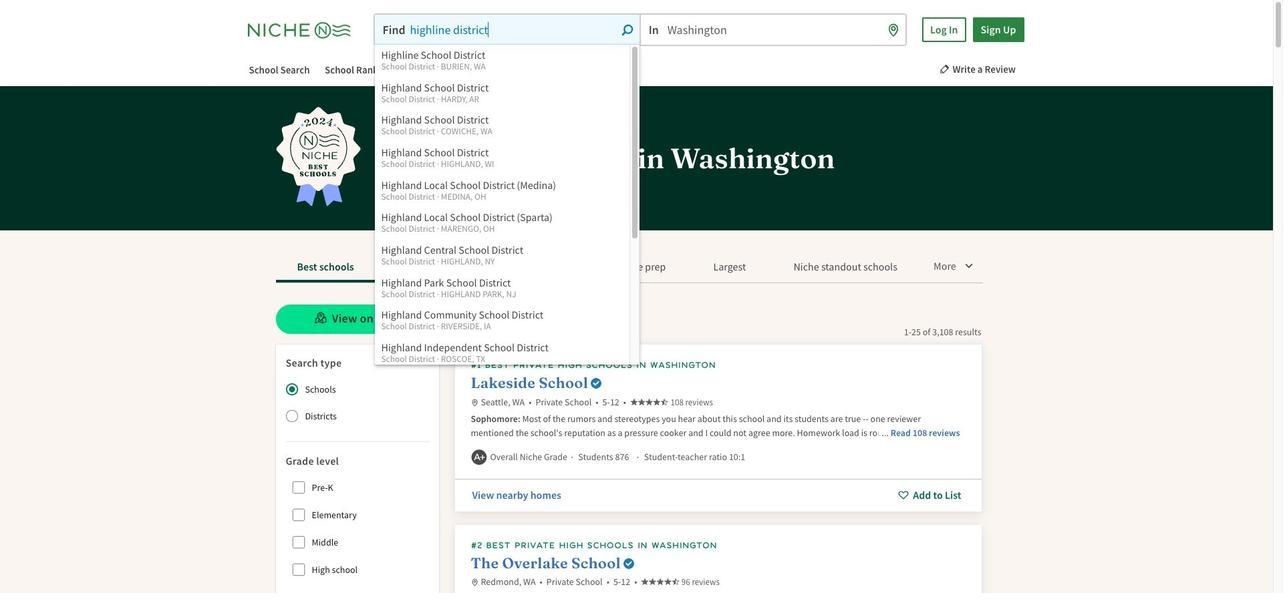Task type: locate. For each thing, give the bounding box(es) containing it.
Washington text field
[[641, 15, 906, 45]]

address image inside lakeside school element
[[471, 399, 478, 406]]

address image
[[471, 399, 478, 406], [471, 579, 478, 587]]

2 address image from the top
[[471, 579, 478, 587]]

0 vertical spatial address image
[[471, 399, 478, 406]]

group
[[278, 376, 429, 430], [285, 474, 429, 583]]

1 vertical spatial address image
[[471, 579, 478, 587]]

1 address image from the top
[[471, 399, 478, 406]]



Task type: vqa. For each thing, say whether or not it's contained in the screenshot.
Minnesota text field
no



Task type: describe. For each thing, give the bounding box(es) containing it.
best schools, current element
[[276, 255, 375, 283]]

1 vertical spatial group
[[285, 474, 429, 583]]

search filter controls element
[[276, 345, 439, 593]]

0 vertical spatial group
[[278, 376, 429, 430]]

address image inside the overlake school element
[[471, 579, 478, 587]]

a school or district ... text field
[[375, 15, 639, 45]]

arrow down image
[[964, 260, 974, 271]]

lakeside school element
[[455, 345, 981, 512]]

niche home image
[[248, 18, 361, 41]]

pencil image
[[939, 64, 949, 74]]

the overlake school element
[[455, 525, 981, 593]]



